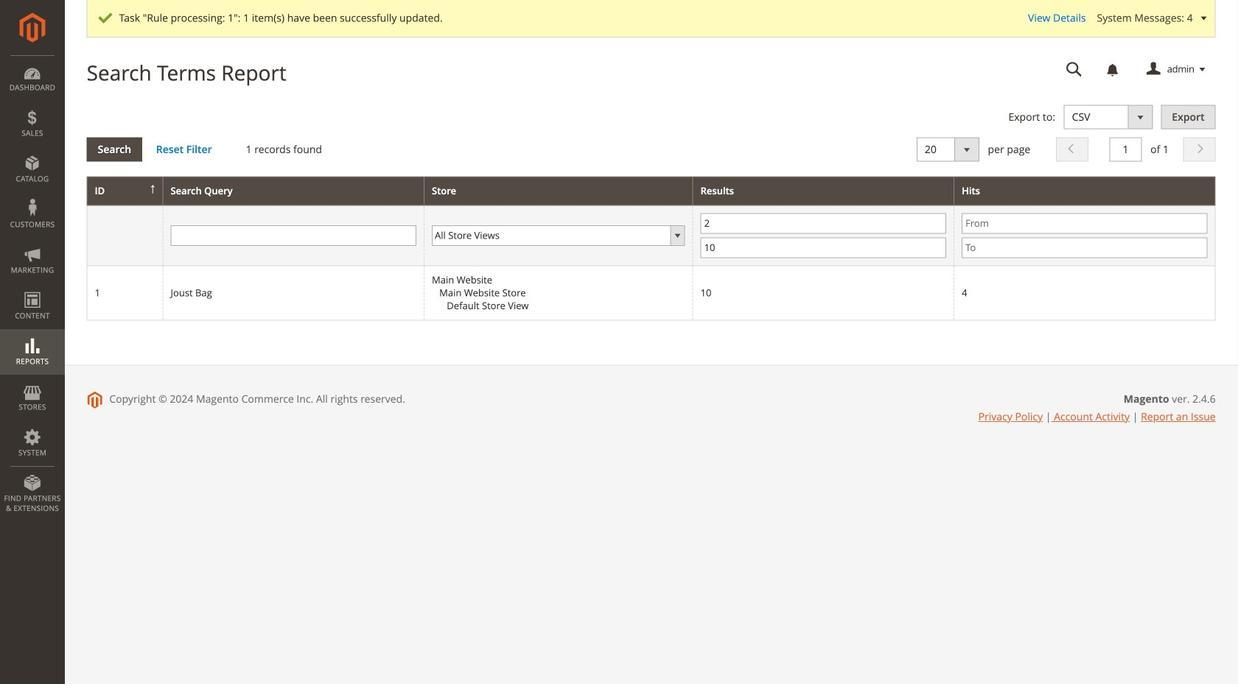 Task type: locate. For each thing, give the bounding box(es) containing it.
from text field up to text box at the top
[[962, 213, 1208, 234]]

2 from text field from the left
[[962, 213, 1208, 234]]

from text field for to text field
[[701, 213, 947, 234]]

None text field
[[171, 225, 417, 246]]

0 horizontal spatial from text field
[[701, 213, 947, 234]]

1 from text field from the left
[[701, 213, 947, 234]]

From text field
[[701, 213, 947, 234], [962, 213, 1208, 234]]

To text field
[[701, 238, 947, 258]]

None text field
[[1056, 57, 1093, 83], [1110, 138, 1142, 162], [1056, 57, 1093, 83], [1110, 138, 1142, 162]]

To text field
[[962, 238, 1208, 258]]

1 horizontal spatial from text field
[[962, 213, 1208, 234]]

menu bar
[[0, 55, 65, 521]]

from text field up to text field
[[701, 213, 947, 234]]



Task type: describe. For each thing, give the bounding box(es) containing it.
from text field for to text box at the top
[[962, 213, 1208, 234]]

magento admin panel image
[[20, 13, 45, 43]]



